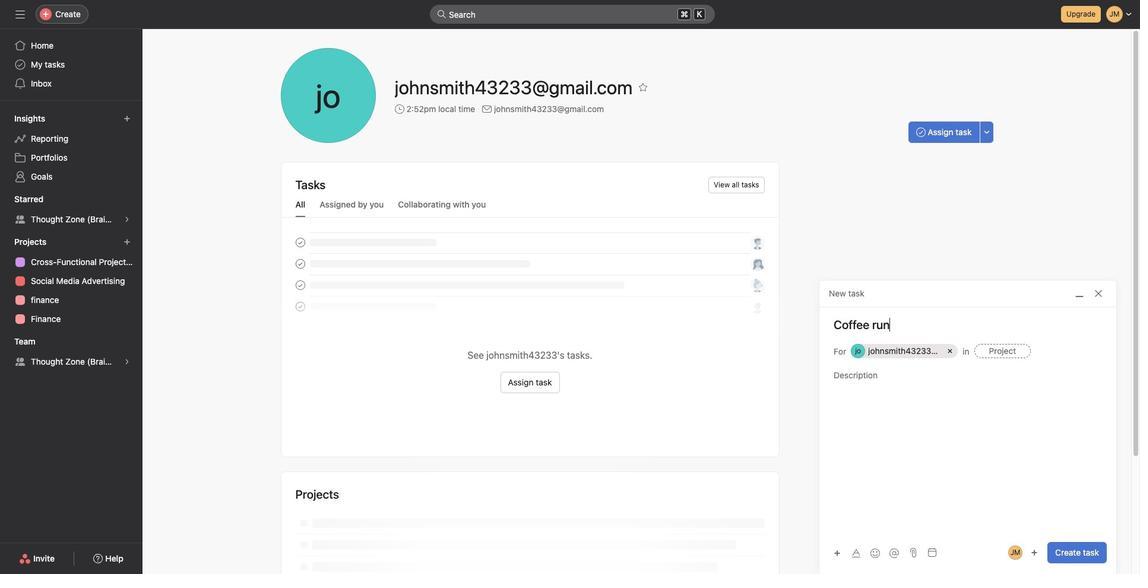 Task type: describe. For each thing, give the bounding box(es) containing it.
hide sidebar image
[[15, 10, 25, 19]]

insert an object image
[[834, 550, 841, 557]]

select due date image
[[928, 549, 937, 558]]

starred element
[[0, 189, 143, 232]]

new project or portfolio image
[[124, 239, 131, 246]]

see details, thought zone (brainstorm space) image
[[124, 359, 131, 366]]

insights element
[[0, 108, 143, 189]]

close image
[[1094, 289, 1103, 299]]

emoji image
[[871, 549, 880, 558]]

attach a file or paste an image image
[[909, 549, 918, 558]]

Task name text field
[[819, 317, 1116, 334]]

new insights image
[[124, 115, 131, 122]]

add or remove collaborators from this task image
[[1031, 550, 1038, 557]]



Task type: locate. For each thing, give the bounding box(es) containing it.
dialog
[[819, 281, 1116, 575]]

toolbar
[[829, 545, 905, 562]]

teams element
[[0, 331, 143, 374]]

at mention image
[[890, 549, 899, 558]]

Search tasks, projects, and more text field
[[430, 5, 715, 24]]

projects element
[[0, 232, 143, 331]]

add to starred image
[[639, 83, 648, 92]]

prominent image
[[437, 10, 447, 19]]

tasks tabs tab list
[[281, 198, 779, 218]]

global element
[[0, 29, 143, 100]]

minimize image
[[1075, 289, 1084, 299]]

see details, thought zone (brainstorm space) image
[[124, 216, 131, 223]]

more options image
[[983, 129, 990, 136]]

formatting image
[[852, 549, 861, 558]]

None field
[[430, 5, 715, 24]]



Task type: vqa. For each thing, say whether or not it's contained in the screenshot.
topmost Task
no



